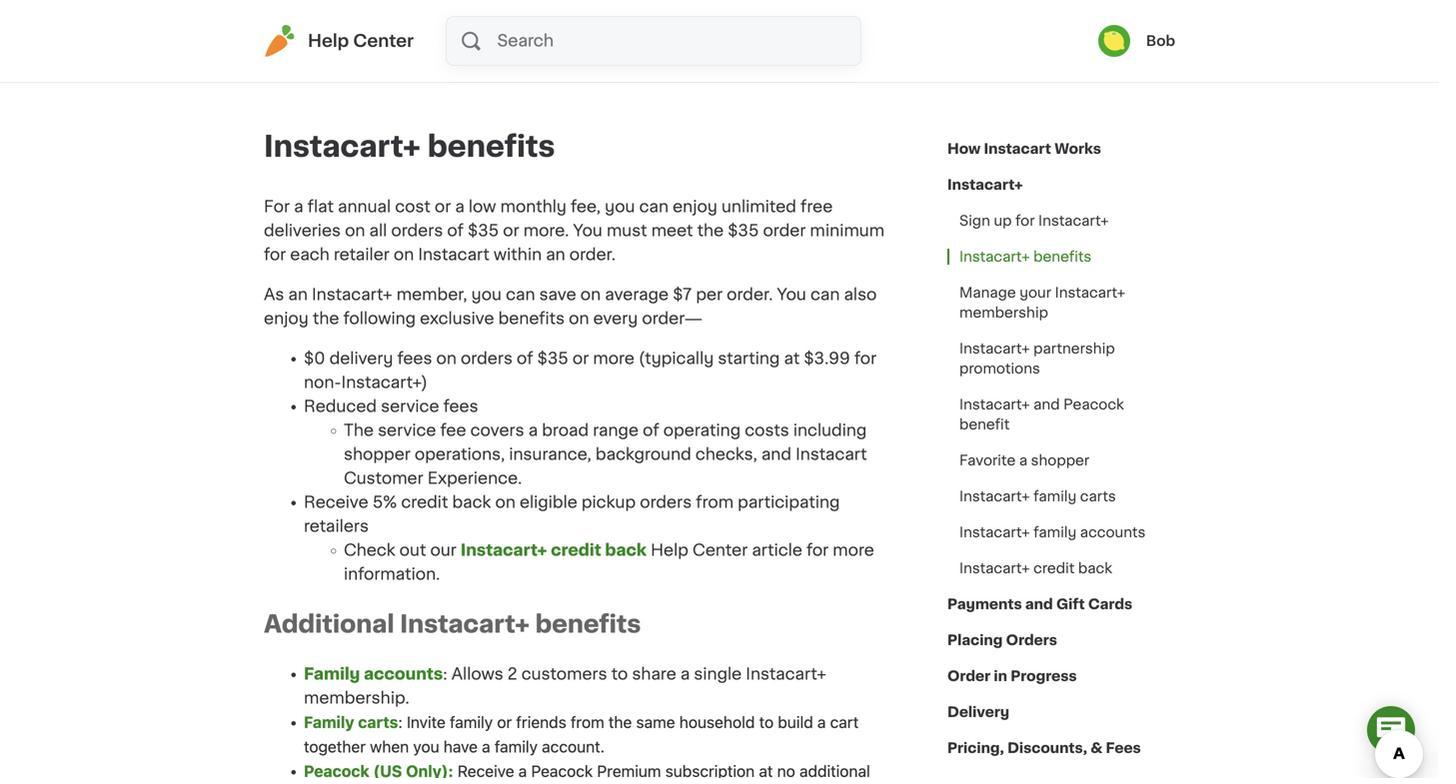 Task type: locate. For each thing, give the bounding box(es) containing it.
family accounts link
[[304, 667, 443, 683]]

you down fee,
[[573, 223, 603, 239]]

: inside : allows 2 customers to share a single instacart+ membership.
[[443, 667, 448, 683]]

0 horizontal spatial instacart
[[418, 247, 490, 263]]

2 horizontal spatial of
[[643, 423, 660, 439]]

carts up when on the left bottom of the page
[[358, 713, 398, 732]]

benefits down save
[[498, 311, 565, 327]]

have
[[444, 738, 478, 757]]

from inside receive 5% credit back on eligible pickup orders from participating retailers
[[696, 495, 734, 511]]

and inside payments and gift cards link
[[1026, 598, 1053, 612]]

0 vertical spatial back
[[452, 495, 491, 511]]

instacart up member,
[[418, 247, 490, 263]]

1 vertical spatial family
[[304, 713, 354, 732]]

retailer
[[334, 247, 390, 263]]

or inside $0 delivery fees on orders of $35 or more (typically starting at $3.99 for non-instacart+) reduced service fees the service fee covers a broad range of operating costs including shopper operations, insurance, background checks, and instacart customer experience.
[[573, 351, 589, 367]]

instacart down including
[[796, 447, 867, 463]]

1 horizontal spatial to
[[759, 713, 774, 732]]

instacart+ family carts
[[960, 490, 1116, 504]]

can left the also
[[811, 287, 840, 303]]

$0 delivery fees on orders of $35 or more (typically starting at $3.99 for non-instacart+) reduced service fees the service fee covers a broad range of operating costs including shopper operations, insurance, background checks, and instacart customer experience.
[[304, 351, 877, 487]]

0 vertical spatial order.
[[570, 247, 616, 263]]

back up cards
[[1079, 562, 1113, 576]]

1 horizontal spatial order.
[[727, 287, 773, 303]]

0 horizontal spatial help
[[308, 32, 349, 49]]

or down the as an instacart+ member, you can save on average $7 per order. you can also enjoy the following exclusive benefits on every order— in the top of the page
[[573, 351, 589, 367]]

you down invite
[[413, 738, 440, 757]]

you inside the as an instacart+ member, you can save on average $7 per order. you can also enjoy the following exclusive benefits on every order—
[[777, 287, 807, 303]]

instacart+ down favorite
[[960, 490, 1030, 504]]

instacart+ up manage
[[960, 250, 1030, 264]]

from up account.
[[571, 713, 605, 732]]

placing
[[948, 634, 1003, 648]]

orders inside for a flat annual cost or a low monthly fee, you can enjoy unlimited free deliveries on all orders of $35 or more. you must meet the $35 order minimum for each retailer on instacart within an order.
[[391, 223, 443, 239]]

1 horizontal spatial more
[[833, 543, 875, 559]]

benefits up your
[[1034, 250, 1092, 264]]

help for help center
[[308, 32, 349, 49]]

1 vertical spatial you
[[777, 287, 807, 303]]

instacart+
[[264, 132, 421, 161], [948, 178, 1024, 192], [1039, 214, 1109, 228], [960, 250, 1030, 264], [1055, 286, 1126, 300], [312, 287, 393, 303], [960, 342, 1030, 356], [960, 398, 1030, 412], [960, 490, 1030, 504], [960, 526, 1030, 540], [461, 543, 547, 559], [960, 562, 1030, 576], [400, 613, 530, 637], [746, 667, 827, 683]]

favorite
[[960, 454, 1016, 468]]

shopper
[[344, 447, 411, 463], [1031, 454, 1090, 468]]

benefits inside the as an instacart+ member, you can save on average $7 per order. you can also enjoy the following exclusive benefits on every order—
[[498, 311, 565, 327]]

you up at at top
[[777, 287, 807, 303]]

1 horizontal spatial enjoy
[[673, 199, 718, 215]]

0 horizontal spatial you
[[413, 738, 440, 757]]

help down "background"
[[651, 543, 689, 559]]

2 vertical spatial you
[[413, 738, 440, 757]]

to left build at the bottom right of the page
[[759, 713, 774, 732]]

or inside : invite family or friends from the same household to build a cart together when you have a family account.
[[497, 713, 512, 732]]

0 horizontal spatial back
[[452, 495, 491, 511]]

manage your instacart+ membership
[[960, 286, 1126, 320]]

you inside for a flat annual cost or a low monthly fee, you can enjoy unlimited free deliveries on all orders of $35 or more. you must meet the $35 order minimum for each retailer on instacart within an order.
[[573, 223, 603, 239]]

family up membership.
[[304, 667, 360, 683]]

0 vertical spatial instacart
[[984, 142, 1052, 156]]

1 vertical spatial help
[[651, 543, 689, 559]]

order.
[[570, 247, 616, 263], [727, 287, 773, 303]]

order in progress link
[[948, 659, 1077, 695]]

more down every in the top of the page
[[593, 351, 635, 367]]

invite
[[407, 713, 446, 732]]

0 horizontal spatial instacart+ benefits
[[264, 132, 555, 161]]

the left same
[[609, 713, 632, 732]]

instacart+ benefits down sign up for instacart+
[[960, 250, 1092, 264]]

: left invite
[[398, 713, 403, 732]]

for right up
[[1016, 214, 1035, 228]]

family accounts
[[304, 667, 443, 683]]

for right $3.99
[[855, 351, 877, 367]]

1 horizontal spatial :
[[443, 667, 448, 683]]

enjoy inside for a flat annual cost or a low monthly fee, you can enjoy unlimited free deliveries on all orders of $35 or more. you must meet the $35 order minimum for each retailer on instacart within an order.
[[673, 199, 718, 215]]

credit down receive 5% credit back on eligible pickup orders from participating retailers
[[551, 543, 602, 559]]

0 vertical spatial and
[[1034, 398, 1060, 412]]

2 horizontal spatial the
[[697, 223, 724, 239]]

on left all
[[345, 223, 365, 239]]

1 vertical spatial you
[[472, 287, 502, 303]]

membership.
[[304, 691, 410, 707]]

0 horizontal spatial orders
[[391, 223, 443, 239]]

0 vertical spatial you
[[605, 199, 635, 215]]

orders down cost
[[391, 223, 443, 239]]

1 vertical spatial to
[[759, 713, 774, 732]]

: invite family or friends from the same household to build a cart together when you have a family account.
[[304, 713, 859, 757]]

1 family from the top
[[304, 667, 360, 683]]

family down friends
[[495, 738, 538, 757]]

single
[[694, 667, 742, 683]]

instacart+ credit back link
[[461, 543, 647, 559], [948, 551, 1125, 587]]

2 vertical spatial the
[[609, 713, 632, 732]]

1 horizontal spatial the
[[609, 713, 632, 732]]

instacart+ family carts link
[[948, 479, 1128, 515]]

order. right per
[[727, 287, 773, 303]]

0 vertical spatial family
[[304, 667, 360, 683]]

back down experience.
[[452, 495, 491, 511]]

you up "exclusive"
[[472, 287, 502, 303]]

0 vertical spatial :
[[443, 667, 448, 683]]

0 vertical spatial the
[[697, 223, 724, 239]]

how instacart works
[[948, 142, 1102, 156]]

0 vertical spatial enjoy
[[673, 199, 718, 215]]

back down pickup
[[605, 543, 647, 559]]

instacart+ inside instacart+ and peacock benefit
[[960, 398, 1030, 412]]

instacart+ up 'benefit'
[[960, 398, 1030, 412]]

1 vertical spatial carts
[[358, 713, 398, 732]]

including
[[794, 423, 867, 439]]

0 vertical spatial center
[[353, 32, 414, 49]]

: left the allows at the left of the page
[[443, 667, 448, 683]]

instacart+ family accounts
[[960, 526, 1146, 540]]

center inside help center article for more information.
[[693, 543, 748, 559]]

1 vertical spatial of
[[517, 351, 533, 367]]

more
[[593, 351, 635, 367], [833, 543, 875, 559]]

2 vertical spatial and
[[1026, 598, 1053, 612]]

or left friends
[[497, 713, 512, 732]]

2 horizontal spatial you
[[605, 199, 635, 215]]

for right article
[[807, 543, 829, 559]]

can left save
[[506, 287, 535, 303]]

from inside : invite family or friends from the same household to build a cart together when you have a family account.
[[571, 713, 605, 732]]

on down "exclusive"
[[436, 351, 457, 367]]

of down the as an instacart+ member, you can save on average $7 per order. you can also enjoy the following exclusive benefits on every order— in the top of the page
[[517, 351, 533, 367]]

help right 'instacart' icon
[[308, 32, 349, 49]]

$35 down the as an instacart+ member, you can save on average $7 per order. you can also enjoy the following exclusive benefits on every order— in the top of the page
[[538, 351, 569, 367]]

or
[[435, 199, 451, 215], [503, 223, 520, 239], [573, 351, 589, 367], [497, 713, 512, 732]]

instacart+ credit back link up payments and gift cards
[[948, 551, 1125, 587]]

starting
[[718, 351, 780, 367]]

1 horizontal spatial credit
[[551, 543, 602, 559]]

you
[[605, 199, 635, 215], [472, 287, 502, 303], [413, 738, 440, 757]]

help center
[[308, 32, 414, 49]]

0 vertical spatial to
[[612, 667, 628, 683]]

user avatar image
[[1099, 25, 1131, 57]]

0 horizontal spatial shopper
[[344, 447, 411, 463]]

flat
[[308, 199, 334, 215]]

orders down "exclusive"
[[461, 351, 513, 367]]

enjoy inside the as an instacart+ member, you can save on average $7 per order. you can also enjoy the following exclusive benefits on every order—
[[264, 311, 309, 327]]

instacart+ up the "flat"
[[264, 132, 421, 161]]

instacart+ and peacock benefit
[[960, 398, 1124, 432]]

you
[[573, 223, 603, 239], [777, 287, 807, 303]]

1 horizontal spatial an
[[546, 247, 566, 263]]

a right favorite
[[1020, 454, 1028, 468]]

the inside : invite family or friends from the same household to build a cart together when you have a family account.
[[609, 713, 632, 732]]

can
[[639, 199, 669, 215], [506, 287, 535, 303], [811, 287, 840, 303]]

0 vertical spatial an
[[546, 247, 566, 263]]

discounts,
[[1008, 742, 1088, 756]]

1 vertical spatial from
[[571, 713, 605, 732]]

a right share
[[681, 667, 690, 683]]

1 horizontal spatial $35
[[538, 351, 569, 367]]

and down instacart+ partnership promotions
[[1034, 398, 1060, 412]]

2 vertical spatial back
[[1079, 562, 1113, 576]]

on down experience.
[[495, 495, 516, 511]]

1 vertical spatial orders
[[461, 351, 513, 367]]

enjoy up meet
[[673, 199, 718, 215]]

on inside receive 5% credit back on eligible pickup orders from participating retailers
[[495, 495, 516, 511]]

payments
[[948, 598, 1022, 612]]

and for payments
[[1026, 598, 1053, 612]]

accounts up membership.
[[364, 667, 443, 683]]

help
[[308, 32, 349, 49], [651, 543, 689, 559]]

1 horizontal spatial instacart+ credit back link
[[948, 551, 1125, 587]]

instacart+ partnership promotions
[[960, 342, 1115, 376]]

fee
[[440, 423, 466, 439]]

shopper up "instacart+ family carts" link
[[1031, 454, 1090, 468]]

orders inside $0 delivery fees on orders of $35 or more (typically starting at $3.99 for non-instacart+) reduced service fees the service fee covers a broad range of operating costs including shopper operations, insurance, background checks, and instacart customer experience.
[[461, 351, 513, 367]]

for
[[264, 199, 290, 215]]

: allows 2 customers to share a single instacart+ membership.
[[304, 667, 827, 707]]

instacart+ right our
[[461, 543, 547, 559]]

save
[[539, 287, 577, 303]]

instacart+ inside instacart+ partnership promotions
[[960, 342, 1030, 356]]

and left gift
[[1026, 598, 1053, 612]]

information.
[[344, 567, 440, 583]]

0 horizontal spatial :
[[398, 713, 403, 732]]

a up insurance,
[[529, 423, 538, 439]]

instacart+ up instacart+ credit back
[[960, 526, 1030, 540]]

0 horizontal spatial of
[[447, 223, 464, 239]]

of up member,
[[447, 223, 464, 239]]

1 horizontal spatial instacart+ benefits
[[960, 250, 1092, 264]]

to
[[612, 667, 628, 683], [759, 713, 774, 732]]

out
[[400, 543, 426, 559]]

carts up instacart+ family accounts
[[1081, 490, 1116, 504]]

1 vertical spatial :
[[398, 713, 403, 732]]

1 vertical spatial instacart
[[418, 247, 490, 263]]

non-
[[304, 375, 341, 391]]

of
[[447, 223, 464, 239], [517, 351, 533, 367], [643, 423, 660, 439]]

2 horizontal spatial orders
[[640, 495, 692, 511]]

accounts
[[1081, 526, 1146, 540], [364, 667, 443, 683]]

2 horizontal spatial credit
[[1034, 562, 1075, 576]]

you up must
[[605, 199, 635, 215]]

2 vertical spatial orders
[[640, 495, 692, 511]]

2
[[508, 667, 518, 683]]

you inside : invite family or friends from the same household to build a cart together when you have a family account.
[[413, 738, 440, 757]]

: inside : invite family or friends from the same household to build a cart together when you have a family account.
[[398, 713, 403, 732]]

1 horizontal spatial help
[[651, 543, 689, 559]]

enjoy
[[673, 199, 718, 215], [264, 311, 309, 327]]

instacart+ benefits up cost
[[264, 132, 555, 161]]

back
[[452, 495, 491, 511], [605, 543, 647, 559], [1079, 562, 1113, 576]]

0 vertical spatial more
[[593, 351, 635, 367]]

0 vertical spatial credit
[[401, 495, 448, 511]]

1 vertical spatial instacart+ benefits
[[960, 250, 1092, 264]]

1 vertical spatial an
[[288, 287, 308, 303]]

an inside for a flat annual cost or a low monthly fee, you can enjoy unlimited free deliveries on all orders of $35 or more. you must meet the $35 order minimum for each retailer on instacart within an order.
[[546, 247, 566, 263]]

1 horizontal spatial you
[[777, 287, 807, 303]]

of up "background"
[[643, 423, 660, 439]]

1 horizontal spatial orders
[[461, 351, 513, 367]]

1 horizontal spatial shopper
[[1031, 454, 1090, 468]]

: for family accounts
[[443, 667, 448, 683]]

family carts
[[304, 713, 398, 732]]

family up together
[[304, 713, 354, 732]]

a
[[294, 199, 303, 215], [455, 199, 465, 215], [529, 423, 538, 439], [1020, 454, 1028, 468], [681, 667, 690, 683], [818, 713, 826, 732], [482, 738, 491, 757]]

1 horizontal spatial accounts
[[1081, 526, 1146, 540]]

range
[[593, 423, 639, 439]]

accounts up cards
[[1081, 526, 1146, 540]]

and
[[1034, 398, 1060, 412], [762, 447, 792, 463], [1026, 598, 1053, 612]]

2 horizontal spatial can
[[811, 287, 840, 303]]

on inside $0 delivery fees on orders of $35 or more (typically starting at $3.99 for non-instacart+) reduced service fees the service fee covers a broad range of operating costs including shopper operations, insurance, background checks, and instacart customer experience.
[[436, 351, 457, 367]]

instacart+ up payments
[[960, 562, 1030, 576]]

instacart+ family accounts link
[[948, 515, 1158, 551]]

0 horizontal spatial the
[[313, 311, 339, 327]]

service left fee
[[378, 423, 436, 439]]

1 horizontal spatial carts
[[1081, 490, 1116, 504]]

order. down must
[[570, 247, 616, 263]]

$35 down low
[[468, 223, 499, 239]]

bob
[[1147, 34, 1176, 48]]

how
[[948, 142, 981, 156]]

fee,
[[571, 199, 601, 215]]

1 horizontal spatial center
[[693, 543, 748, 559]]

benefits up customers
[[536, 613, 641, 637]]

can up meet
[[639, 199, 669, 215]]

1 vertical spatial enjoy
[[264, 311, 309, 327]]

an down more.
[[546, 247, 566, 263]]

fees up instacart+)
[[397, 351, 432, 367]]

more right article
[[833, 543, 875, 559]]

credit right 5%
[[401, 495, 448, 511]]

for left each
[[264, 247, 286, 263]]

center for help center article for more information.
[[693, 543, 748, 559]]

1 horizontal spatial from
[[696, 495, 734, 511]]

also
[[844, 287, 877, 303]]

orders down "background"
[[640, 495, 692, 511]]

help center link
[[264, 25, 414, 57]]

fees
[[1106, 742, 1141, 756]]

enjoy down as
[[264, 311, 309, 327]]

bob link
[[1099, 25, 1176, 57]]

credit down instacart+ family accounts link
[[1034, 562, 1075, 576]]

0 vertical spatial you
[[573, 223, 603, 239]]

membership
[[960, 306, 1049, 320]]

a right have
[[482, 738, 491, 757]]

you inside for a flat annual cost or a low monthly fee, you can enjoy unlimited free deliveries on all orders of $35 or more. you must meet the $35 order minimum for each retailer on instacart within an order.
[[605, 199, 635, 215]]

0 horizontal spatial an
[[288, 287, 308, 303]]

an inside the as an instacart+ member, you can save on average $7 per order. you can also enjoy the following exclusive benefits on every order—
[[288, 287, 308, 303]]

0 horizontal spatial to
[[612, 667, 628, 683]]

family for : allows 2 customers to share a single instacart+ membership.
[[304, 667, 360, 683]]

same
[[636, 713, 675, 732]]

customers
[[522, 667, 608, 683]]

1 vertical spatial and
[[762, 447, 792, 463]]

0 horizontal spatial accounts
[[364, 667, 443, 683]]

article
[[752, 543, 803, 559]]

1 vertical spatial service
[[378, 423, 436, 439]]

$0
[[304, 351, 325, 367]]

cart
[[830, 713, 859, 732]]

to inside : allows 2 customers to share a single instacart+ membership.
[[612, 667, 628, 683]]

service down instacart+)
[[381, 399, 439, 415]]

1 horizontal spatial instacart
[[796, 447, 867, 463]]

0 horizontal spatial from
[[571, 713, 605, 732]]

from down checks, at the bottom
[[696, 495, 734, 511]]

0 vertical spatial help
[[308, 32, 349, 49]]

pricing, discounts, & fees
[[948, 742, 1141, 756]]

0 horizontal spatial center
[[353, 32, 414, 49]]

help inside help center article for more information.
[[651, 543, 689, 559]]

2 vertical spatial of
[[643, 423, 660, 439]]

$7
[[673, 287, 692, 303]]

1 vertical spatial fees
[[443, 399, 478, 415]]

1 horizontal spatial you
[[472, 287, 502, 303]]

$35 down the 'unlimited'
[[728, 223, 759, 239]]

0 horizontal spatial you
[[573, 223, 603, 239]]

instacart+ up promotions
[[960, 342, 1030, 356]]

0 vertical spatial of
[[447, 223, 464, 239]]

eligible
[[520, 495, 578, 511]]

order
[[763, 223, 806, 239]]

instacart+ benefits
[[264, 132, 555, 161], [960, 250, 1092, 264]]

instacart up instacart+ link
[[984, 142, 1052, 156]]

instacart+ right your
[[1055, 286, 1126, 300]]

1 vertical spatial the
[[313, 311, 339, 327]]

2 family from the top
[[304, 713, 354, 732]]

instacart+ up build at the bottom right of the page
[[746, 667, 827, 683]]

instacart+ benefits inside the "instacart+ benefits" link
[[960, 250, 1092, 264]]

family up instacart+ family accounts link
[[1034, 490, 1077, 504]]

in
[[994, 670, 1008, 684]]

the inside the as an instacart+ member, you can save on average $7 per order. you can also enjoy the following exclusive benefits on every order—
[[313, 311, 339, 327]]

instacart+ credit back link down receive 5% credit back on eligible pickup orders from participating retailers
[[461, 543, 647, 559]]

an right as
[[288, 287, 308, 303]]

and down costs
[[762, 447, 792, 463]]

0 vertical spatial orders
[[391, 223, 443, 239]]

experience.
[[428, 471, 522, 487]]

customer
[[344, 471, 424, 487]]

payments and gift cards link
[[948, 587, 1133, 623]]

delivery link
[[948, 695, 1010, 731]]

and inside instacart+ and peacock benefit
[[1034, 398, 1060, 412]]

0 horizontal spatial instacart+ credit back link
[[461, 543, 647, 559]]

1 vertical spatial center
[[693, 543, 748, 559]]

1 horizontal spatial can
[[639, 199, 669, 215]]

the up $0
[[313, 311, 339, 327]]



Task type: vqa. For each thing, say whether or not it's contained in the screenshot.
: Invite family or friends from the same household to build a cart together when you have a family account.'s Family
yes



Task type: describe. For each thing, give the bounding box(es) containing it.
0 horizontal spatial can
[[506, 287, 535, 303]]

or right cost
[[435, 199, 451, 215]]

operating
[[664, 423, 741, 439]]

additional instacart+ benefits
[[264, 613, 641, 637]]

can inside for a flat annual cost or a low monthly fee, you can enjoy unlimited free deliveries on all orders of $35 or more. you must meet the $35 order minimum for each retailer on instacart within an order.
[[639, 199, 669, 215]]

2 horizontal spatial instacart
[[984, 142, 1052, 156]]

following
[[343, 311, 416, 327]]

build
[[778, 713, 814, 732]]

2 horizontal spatial back
[[1079, 562, 1113, 576]]

and inside $0 delivery fees on orders of $35 or more (typically starting at $3.99 for non-instacart+) reduced service fees the service fee covers a broad range of operating costs including shopper operations, insurance, background checks, and instacart customer experience.
[[762, 447, 792, 463]]

benefits up low
[[428, 132, 555, 161]]

for inside help center article for more information.
[[807, 543, 829, 559]]

on down save
[[569, 311, 589, 327]]

and for instacart+
[[1034, 398, 1060, 412]]

to inside : invite family or friends from the same household to build a cart together when you have a family account.
[[759, 713, 774, 732]]

help center article for more information.
[[344, 543, 875, 583]]

free
[[801, 199, 833, 215]]

benefits inside the "instacart+ benefits" link
[[1034, 250, 1092, 264]]

instacart+)
[[341, 375, 428, 391]]

participating
[[738, 495, 840, 511]]

allows
[[452, 667, 504, 683]]

monthly
[[500, 199, 567, 215]]

works
[[1055, 142, 1102, 156]]

&
[[1091, 742, 1103, 756]]

meet
[[652, 223, 693, 239]]

family up have
[[450, 713, 493, 732]]

instacart inside for a flat annual cost or a low monthly fee, you can enjoy unlimited free deliveries on all orders of $35 or more. you must meet the $35 order minimum for each retailer on instacart within an order.
[[418, 247, 490, 263]]

2 vertical spatial credit
[[1034, 562, 1075, 576]]

help for help center article for more information.
[[651, 543, 689, 559]]

the inside for a flat annual cost or a low monthly fee, you can enjoy unlimited free deliveries on all orders of $35 or more. you must meet the $35 order minimum for each retailer on instacart within an order.
[[697, 223, 724, 239]]

per
[[696, 287, 723, 303]]

check out our instacart+ credit back
[[344, 543, 647, 559]]

instacart inside $0 delivery fees on orders of $35 or more (typically starting at $3.99 for non-instacart+) reduced service fees the service fee covers a broad range of operating costs including shopper operations, insurance, background checks, and instacart customer experience.
[[796, 447, 867, 463]]

average
[[605, 287, 669, 303]]

covers
[[470, 423, 524, 439]]

additional
[[264, 613, 394, 637]]

household
[[680, 713, 755, 732]]

order. inside the as an instacart+ member, you can save on average $7 per order. you can also enjoy the following exclusive benefits on every order—
[[727, 287, 773, 303]]

background
[[596, 447, 692, 463]]

operations,
[[415, 447, 505, 463]]

promotions
[[960, 362, 1041, 376]]

orders inside receive 5% credit back on eligible pickup orders from participating retailers
[[640, 495, 692, 511]]

0 horizontal spatial fees
[[397, 351, 432, 367]]

shopper inside $0 delivery fees on orders of $35 or more (typically starting at $3.99 for non-instacart+) reduced service fees the service fee covers a broad range of operating costs including shopper operations, insurance, background checks, and instacart customer experience.
[[344, 447, 411, 463]]

when
[[370, 738, 409, 757]]

instacart+ up the "instacart+ benefits" link
[[1039, 214, 1109, 228]]

1 horizontal spatial of
[[517, 351, 533, 367]]

for inside sign up for instacart+ link
[[1016, 214, 1035, 228]]

how instacart works link
[[948, 131, 1102, 167]]

all
[[369, 223, 387, 239]]

instacart+ inside the as an instacart+ member, you can save on average $7 per order. you can also enjoy the following exclusive benefits on every order—
[[312, 287, 393, 303]]

or up within
[[503, 223, 520, 239]]

instacart+ link
[[948, 167, 1024, 203]]

back inside receive 5% credit back on eligible pickup orders from participating retailers
[[452, 495, 491, 511]]

together
[[304, 738, 366, 757]]

a right for
[[294, 199, 303, 215]]

family down "instacart+ family carts" link
[[1034, 526, 1077, 540]]

our
[[430, 543, 457, 559]]

costs
[[745, 423, 790, 439]]

retailers
[[304, 519, 369, 535]]

instacart+ benefits link
[[948, 239, 1104, 275]]

for inside $0 delivery fees on orders of $35 or more (typically starting at $3.99 for non-instacart+) reduced service fees the service fee covers a broad range of operating costs including shopper operations, insurance, background checks, and instacart customer experience.
[[855, 351, 877, 367]]

order. inside for a flat annual cost or a low monthly fee, you can enjoy unlimited free deliveries on all orders of $35 or more. you must meet the $35 order minimum for each retailer on instacart within an order.
[[570, 247, 616, 263]]

instacart+ partnership promotions link
[[948, 331, 1176, 387]]

exclusive
[[420, 311, 494, 327]]

credit inside receive 5% credit back on eligible pickup orders from participating retailers
[[401, 495, 448, 511]]

center for help center
[[353, 32, 414, 49]]

pricing, discounts, & fees link
[[948, 731, 1141, 767]]

5%
[[373, 495, 397, 511]]

delivery
[[948, 706, 1010, 720]]

of inside for a flat annual cost or a low monthly fee, you can enjoy unlimited free deliveries on all orders of $35 or more. you must meet the $35 order minimum for each retailer on instacart within an order.
[[447, 223, 464, 239]]

0 horizontal spatial carts
[[358, 713, 398, 732]]

a inside : allows 2 customers to share a single instacart+ membership.
[[681, 667, 690, 683]]

on right retailer
[[394, 247, 414, 263]]

peacock
[[1064, 398, 1124, 412]]

account.
[[542, 738, 605, 757]]

1 vertical spatial credit
[[551, 543, 602, 559]]

reduced
[[304, 399, 377, 415]]

sign up for instacart+
[[960, 214, 1109, 228]]

progress
[[1011, 670, 1077, 684]]

low
[[469, 199, 496, 215]]

placing orders
[[948, 634, 1058, 648]]

instacart+ up sign
[[948, 178, 1024, 192]]

2 horizontal spatial $35
[[728, 223, 759, 239]]

minimum
[[810, 223, 885, 239]]

unlimited
[[722, 199, 797, 215]]

a left low
[[455, 199, 465, 215]]

order
[[948, 670, 991, 684]]

order in progress
[[948, 670, 1077, 684]]

more inside $0 delivery fees on orders of $35 or more (typically starting at $3.99 for non-instacart+) reduced service fees the service fee covers a broad range of operating costs including shopper operations, insurance, background checks, and instacart customer experience.
[[593, 351, 635, 367]]

0 vertical spatial accounts
[[1081, 526, 1146, 540]]

annual
[[338, 199, 391, 215]]

1 horizontal spatial back
[[605, 543, 647, 559]]

a inside $0 delivery fees on orders of $35 or more (typically starting at $3.99 for non-instacart+) reduced service fees the service fee covers a broad range of operating costs including shopper operations, insurance, background checks, and instacart customer experience.
[[529, 423, 538, 439]]

0 horizontal spatial $35
[[468, 223, 499, 239]]

sign up for instacart+ link
[[948, 203, 1121, 239]]

: for family carts
[[398, 713, 403, 732]]

deliveries
[[264, 223, 341, 239]]

0 vertical spatial service
[[381, 399, 439, 415]]

receive
[[304, 495, 369, 511]]

placing orders link
[[948, 623, 1058, 659]]

1 vertical spatial accounts
[[364, 667, 443, 683]]

you inside the as an instacart+ member, you can save on average $7 per order. you can also enjoy the following exclusive benefits on every order—
[[472, 287, 502, 303]]

up
[[994, 214, 1012, 228]]

the
[[344, 423, 374, 439]]

sign
[[960, 214, 991, 228]]

for inside for a flat annual cost or a low monthly fee, you can enjoy unlimited free deliveries on all orders of $35 or more. you must meet the $35 order minimum for each retailer on instacart within an order.
[[264, 247, 286, 263]]

instacart+ up the allows at the left of the page
[[400, 613, 530, 637]]

gift
[[1057, 598, 1085, 612]]

each
[[290, 247, 330, 263]]

member,
[[397, 287, 467, 303]]

$3.99
[[804, 351, 851, 367]]

1 horizontal spatial fees
[[443, 399, 478, 415]]

$35 inside $0 delivery fees on orders of $35 or more (typically starting at $3.99 for non-instacart+) reduced service fees the service fee covers a broad range of operating costs including shopper operations, insurance, background checks, and instacart customer experience.
[[538, 351, 569, 367]]

friends
[[516, 713, 567, 732]]

instacart+ inside : allows 2 customers to share a single instacart+ membership.
[[746, 667, 827, 683]]

share
[[632, 667, 677, 683]]

receive 5% credit back on eligible pickup orders from participating retailers
[[304, 495, 840, 535]]

pricing,
[[948, 742, 1005, 756]]

instacart+ inside manage your instacart+ membership
[[1055, 286, 1126, 300]]

Search search field
[[495, 17, 861, 65]]

family for : invite family or friends from the same household to build a cart together when you have a family account.
[[304, 713, 354, 732]]

a left cart
[[818, 713, 826, 732]]

0 vertical spatial instacart+ benefits
[[264, 132, 555, 161]]

instacart+ credit back
[[960, 562, 1113, 576]]

family carts link
[[304, 713, 398, 732]]

more inside help center article for more information.
[[833, 543, 875, 559]]

favorite a shopper
[[960, 454, 1090, 468]]

instacart image
[[264, 25, 296, 57]]

as an instacart+ member, you can save on average $7 per order. you can also enjoy the following exclusive benefits on every order—
[[264, 287, 877, 327]]

on right save
[[581, 287, 601, 303]]

0 vertical spatial carts
[[1081, 490, 1116, 504]]



